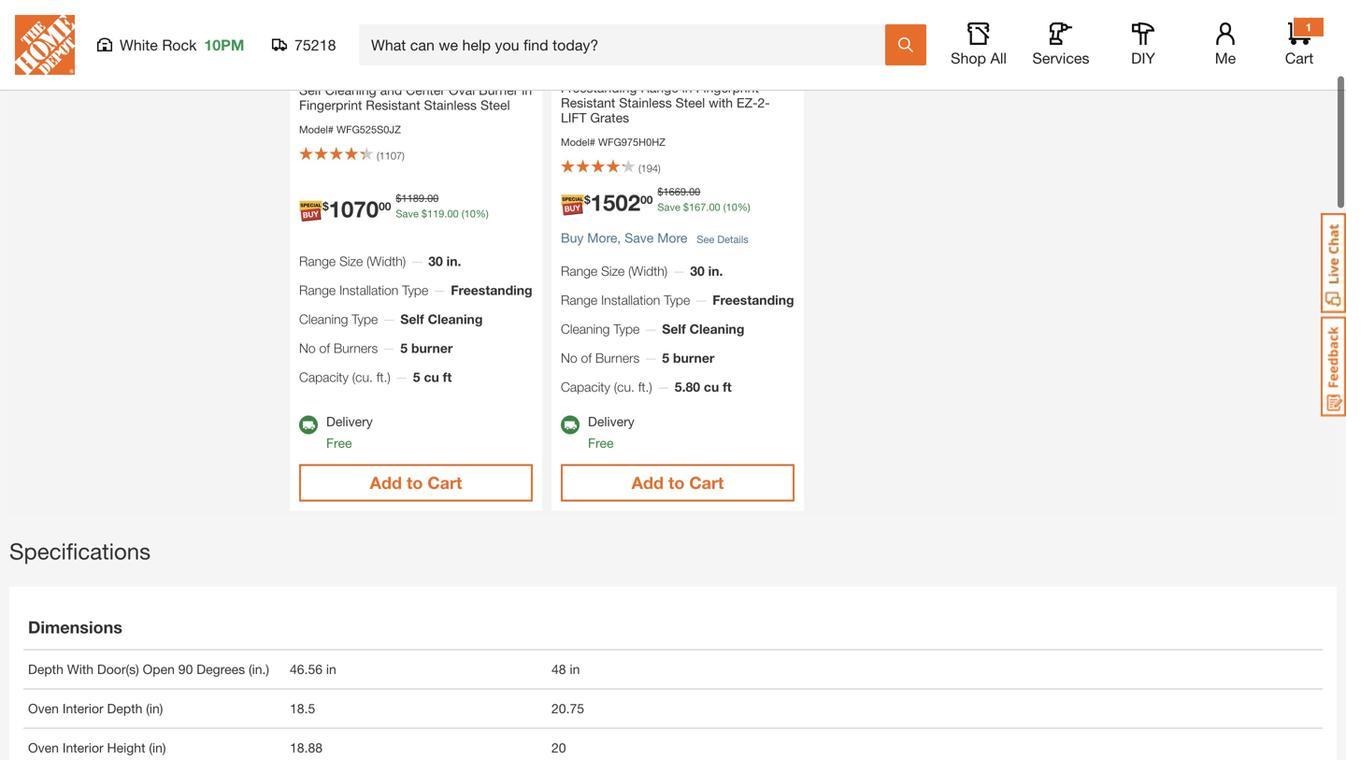 Task type: vqa. For each thing, say whether or not it's contained in the screenshot.


Task type: locate. For each thing, give the bounding box(es) containing it.
30 down see
[[690, 263, 705, 279]]

ft.) left the 5.80
[[638, 379, 652, 395]]

save inside $ 1189 . 00 save $ 119 . 00 ( 10 %)
[[396, 207, 419, 220]]

in right 48
[[570, 661, 580, 677]]

1 horizontal spatial steel
[[676, 95, 705, 110]]

stainless
[[619, 95, 672, 110], [424, 97, 477, 113]]

lift
[[561, 110, 587, 125]]

range size (width) down 1070
[[299, 254, 406, 269]]

1 horizontal spatial installation
[[601, 292, 660, 308]]

1070
[[329, 195, 379, 222]]

save down 1189 in the left of the page
[[396, 207, 419, 220]]

cu. inside the 5.0 cu. ft. gas range with self cleaning and center oval burner in fingerprint resistant stainless steel
[[385, 67, 403, 83]]

capacity (cu. ft.) left 5 cu ft
[[299, 370, 391, 385]]

0 horizontal spatial installation
[[339, 283, 399, 298]]

1 horizontal spatial delivery free
[[588, 414, 635, 451]]

%) right 119
[[476, 207, 489, 220]]

1 horizontal spatial freestanding
[[561, 80, 637, 95]]

add to cart
[[632, 473, 724, 493], [370, 473, 462, 493]]

75218
[[294, 36, 336, 54]]

00 up 119
[[427, 192, 439, 204]]

0 horizontal spatial delivery
[[326, 414, 373, 429]]

and
[[380, 82, 402, 98]]

more,
[[587, 230, 621, 245]]

1 horizontal spatial size
[[601, 263, 625, 279]]

5 burner for 1070
[[400, 341, 453, 356]]

1 delivery from the left
[[588, 414, 635, 429]]

1 horizontal spatial resistant
[[561, 95, 615, 110]]

save for 1070
[[396, 207, 419, 220]]

1 vertical spatial (in)
[[149, 740, 166, 755]]

(width) down $ 1070 00
[[367, 254, 406, 269]]

open
[[143, 661, 175, 677]]

0 vertical spatial oven
[[28, 701, 59, 716]]

in.
[[447, 254, 461, 269], [708, 263, 723, 279]]

167
[[689, 201, 706, 213]]

) up 1189 in the left of the page
[[402, 149, 405, 162]]

fingerprint resistant stainless steel image
[[303, 31, 326, 55]]

(in) for oven interior depth (in)
[[146, 701, 163, 716]]

1 add to cart button from the left
[[561, 464, 795, 502]]

burners for 1070
[[334, 341, 378, 356]]

0 horizontal spatial fingerprint
[[299, 97, 362, 113]]

1 horizontal spatial ft
[[723, 379, 732, 395]]

self cleaning up the 5.80 cu ft
[[662, 321, 745, 337]]

$ for 1189
[[396, 192, 402, 204]]

buy more, save more see details
[[561, 230, 749, 245]]

0 horizontal spatial resistant
[[366, 97, 420, 113]]

of
[[319, 341, 330, 356], [581, 350, 592, 366]]

white rock 10pm
[[120, 36, 244, 54]]

1 delivery free from the left
[[588, 414, 635, 451]]

shop all button
[[949, 22, 1009, 67]]

1 horizontal spatial with
[[709, 95, 733, 110]]

0 horizontal spatial add to cart
[[370, 473, 462, 493]]

range
[[449, 67, 487, 83], [641, 80, 679, 95], [299, 254, 336, 269], [561, 263, 598, 279], [299, 283, 336, 298], [561, 292, 598, 308]]

0 horizontal spatial in.
[[447, 254, 461, 269]]

cleaning
[[325, 82, 376, 98], [299, 312, 348, 327], [428, 312, 483, 327], [561, 321, 610, 337], [690, 321, 745, 337]]

0 horizontal spatial available shipping image
[[299, 416, 318, 434]]

size
[[339, 254, 363, 269], [601, 263, 625, 279]]

interior
[[62, 701, 103, 716], [62, 740, 103, 755]]

biscuit image
[[391, 31, 414, 55]]

1 vertical spatial model#
[[561, 136, 595, 148]]

%) inside $ 1669 . 00 save $ 167 . 00 ( 10 %)
[[737, 201, 750, 213]]

self cleaning
[[400, 312, 483, 327], [662, 321, 745, 337]]

90
[[178, 661, 193, 677]]

10 right 119
[[464, 207, 476, 220]]

1 vertical spatial with
[[709, 95, 733, 110]]

0 horizontal spatial 10
[[464, 207, 476, 220]]

1 horizontal spatial gas
[[722, 65, 746, 80]]

save left more
[[625, 230, 654, 245]]

2 delivery free from the left
[[326, 414, 373, 451]]

30 in.
[[428, 254, 461, 269], [690, 263, 723, 279]]

2 horizontal spatial save
[[658, 201, 680, 213]]

resistant down 'whirlpool'
[[561, 95, 615, 110]]

capacity (cu. ft.) for save
[[561, 379, 652, 395]]

(in) down open
[[146, 701, 163, 716]]

see details button
[[697, 222, 749, 257]]

model# left wfg525s0jz
[[299, 123, 334, 135]]

depth
[[28, 661, 63, 677], [107, 701, 142, 716]]

0 horizontal spatial 30
[[428, 254, 443, 269]]

the home depot logo image
[[15, 15, 75, 75]]

0 vertical spatial )
[[402, 149, 405, 162]]

(width) down buy more, save more see details
[[628, 263, 668, 279]]

1 oven from the top
[[28, 701, 59, 716]]

5 burner up the 5.80
[[662, 350, 715, 366]]

0 horizontal spatial no of burners
[[299, 341, 378, 356]]

10 inside $ 1669 . 00 save $ 167 . 00 ( 10 %)
[[726, 201, 737, 213]]

1 horizontal spatial 5
[[413, 370, 420, 385]]

ft.) left 5 cu ft
[[377, 370, 391, 385]]

cleaning type
[[299, 312, 378, 327], [561, 321, 640, 337]]

depth left with
[[28, 661, 63, 677]]

with
[[490, 67, 515, 83], [709, 95, 733, 110]]

range installation type down $ 1070 00
[[299, 283, 428, 298]]

0 horizontal spatial %)
[[476, 207, 489, 220]]

2-
[[758, 95, 770, 110]]

self up 5 cu ft
[[400, 312, 424, 327]]

30 in. down see
[[690, 263, 723, 279]]

oven
[[28, 701, 59, 716], [28, 740, 59, 755]]

( right 119
[[462, 207, 464, 220]]

fingerprint
[[696, 80, 759, 95], [299, 97, 362, 113]]

0 horizontal spatial (cu.
[[352, 370, 373, 385]]

model# down the lift
[[561, 136, 595, 148]]

2 add to cart button from the left
[[299, 464, 533, 502]]

0 horizontal spatial burners
[[334, 341, 378, 356]]

1 horizontal spatial stainless
[[619, 95, 672, 110]]

0 horizontal spatial 5 burner
[[400, 341, 453, 356]]

0 horizontal spatial )
[[402, 149, 405, 162]]

5.8 cu. ft. smart gas freestanding range in fingerprint resistant stainless steel with ez-2- lift grates
[[561, 65, 770, 125]]

1 horizontal spatial self cleaning
[[662, 321, 745, 337]]

0 horizontal spatial steel
[[480, 97, 510, 113]]

(width)
[[367, 254, 406, 269], [628, 263, 668, 279]]

interior down oven interior depth (in)
[[62, 740, 103, 755]]

1 horizontal spatial available shipping image
[[561, 416, 580, 434]]

1 horizontal spatial ft.
[[668, 65, 680, 80]]

2 delivery from the left
[[326, 414, 373, 429]]

oven interior depth (in)
[[28, 701, 163, 716]]

no of burners for save
[[561, 350, 640, 366]]

1 horizontal spatial burners
[[595, 350, 640, 366]]

0 horizontal spatial range size (width)
[[299, 254, 406, 269]]

00 right the 167
[[709, 201, 721, 213]]

size for save
[[601, 263, 625, 279]]

range installation type
[[299, 283, 428, 298], [561, 292, 690, 308]]

1 add from the left
[[632, 473, 664, 493]]

00
[[689, 186, 701, 198], [427, 192, 439, 204], [640, 193, 653, 206], [379, 200, 391, 213], [709, 201, 721, 213], [447, 207, 459, 220]]

installation down $ 1070 00
[[339, 283, 399, 298]]

2 oven from the top
[[28, 740, 59, 755]]

1 horizontal spatial cu.
[[647, 65, 665, 80]]

0 horizontal spatial delivery free
[[326, 414, 373, 451]]

ft. right and
[[407, 67, 418, 83]]

0 horizontal spatial capacity (cu. ft.)
[[299, 370, 391, 385]]

1 horizontal spatial %)
[[737, 201, 750, 213]]

1 horizontal spatial (width)
[[628, 263, 668, 279]]

10 inside $ 1189 . 00 save $ 119 . 00 ( 10 %)
[[464, 207, 476, 220]]

2 horizontal spatial self
[[662, 321, 686, 337]]

2 interior from the top
[[62, 740, 103, 755]]

of for save
[[581, 350, 592, 366]]

00 left 1189 in the left of the page
[[379, 200, 391, 213]]

gas up ez-
[[722, 65, 746, 80]]

5
[[400, 341, 408, 356], [662, 350, 669, 366], [413, 370, 420, 385]]

model# for 1070
[[299, 123, 334, 135]]

self
[[299, 82, 321, 98], [400, 312, 424, 327], [662, 321, 686, 337]]

to
[[668, 473, 685, 493], [407, 473, 423, 493]]

burner up the 5.80
[[673, 350, 715, 366]]

0 vertical spatial model#
[[299, 123, 334, 135]]

model# for save
[[561, 136, 595, 148]]

1 horizontal spatial range size (width)
[[561, 263, 668, 279]]

cleaning inside the 5.0 cu. ft. gas range with self cleaning and center oval burner in fingerprint resistant stainless steel
[[325, 82, 376, 98]]

1 vertical spatial oven
[[28, 740, 59, 755]]

with left ez-
[[709, 95, 733, 110]]

stainless left "burner" on the top of page
[[424, 97, 477, 113]]

0 horizontal spatial of
[[319, 341, 330, 356]]

cu. right 5.8
[[647, 65, 665, 80]]

$ up more,
[[584, 193, 591, 206]]

1 horizontal spatial no of burners
[[561, 350, 640, 366]]

5 burner
[[400, 341, 453, 356], [662, 350, 715, 366]]

%) for 1070
[[476, 207, 489, 220]]

(cu. left 5 cu ft
[[352, 370, 373, 385]]

5 burner up 5 cu ft
[[400, 341, 453, 356]]

1 horizontal spatial capacity (cu. ft.)
[[561, 379, 652, 395]]

steel inside the 5.0 cu. ft. gas range with self cleaning and center oval burner in fingerprint resistant stainless steel
[[480, 97, 510, 113]]

0 horizontal spatial range installation type
[[299, 283, 428, 298]]

installation for 1070
[[339, 283, 399, 298]]

1 horizontal spatial add to cart
[[632, 473, 724, 493]]

capacity for save
[[561, 379, 610, 395]]

48
[[552, 661, 566, 677]]

specifications
[[9, 538, 151, 564]]

capacity (cu. ft.) left the 5.80
[[561, 379, 652, 395]]

cleaning type for save
[[561, 321, 640, 337]]

$ down the 1669
[[683, 201, 689, 213]]

0 horizontal spatial cleaning type
[[299, 312, 378, 327]]

range inside 5.8 cu. ft. smart gas freestanding range in fingerprint resistant stainless steel with ez-2- lift grates
[[641, 80, 679, 95]]

ft. inside the 5.0 cu. ft. gas range with self cleaning and center oval burner in fingerprint resistant stainless steel
[[407, 67, 418, 83]]

wfg525s0jz
[[337, 123, 401, 135]]

5.0
[[363, 67, 381, 83]]

burners for save
[[595, 350, 640, 366]]

stainless inside 5.8 cu. ft. smart gas freestanding range in fingerprint resistant stainless steel with ez-2- lift grates
[[619, 95, 672, 110]]

to for save
[[668, 473, 685, 493]]

1 to from the left
[[668, 473, 685, 493]]

height
[[107, 740, 145, 755]]

1 horizontal spatial cart
[[689, 473, 724, 493]]

delivery free
[[588, 414, 635, 451], [326, 414, 373, 451]]

cleaning type for 1070
[[299, 312, 378, 327]]

delivery for 1070
[[326, 414, 373, 429]]

$ for 1669
[[658, 186, 663, 198]]

free for 1070
[[326, 435, 352, 451]]

30 in. down 119
[[428, 254, 461, 269]]

( inside $ 1669 . 00 save $ 167 . 00 ( 10 %)
[[723, 201, 726, 213]]

burner
[[411, 341, 453, 356], [673, 350, 715, 366]]

burner up 5 cu ft
[[411, 341, 453, 356]]

self cleaning up 5 cu ft
[[400, 312, 483, 327]]

smart
[[684, 65, 719, 80]]

delivery free for 1070
[[326, 414, 373, 451]]

to for 1070
[[407, 473, 423, 493]]

installation
[[339, 283, 399, 298], [601, 292, 660, 308]]

range installation type down the buy more, save more button
[[561, 292, 690, 308]]

in. down 'see details' "dropdown button" in the right top of the page
[[708, 263, 723, 279]]

1 horizontal spatial to
[[668, 473, 685, 493]]

range inside the 5.0 cu. ft. gas range with self cleaning and center oval burner in fingerprint resistant stainless steel
[[449, 67, 487, 83]]

range size (width)
[[299, 254, 406, 269], [561, 263, 668, 279]]

cu. inside 5.8 cu. ft. smart gas freestanding range in fingerprint resistant stainless steel with ez-2- lift grates
[[647, 65, 665, 80]]

0 horizontal spatial size
[[339, 254, 363, 269]]

interior down with
[[62, 701, 103, 716]]

(width) for 1070
[[367, 254, 406, 269]]

0 horizontal spatial add to cart button
[[299, 464, 533, 502]]

1 horizontal spatial )
[[658, 162, 661, 174]]

%)
[[737, 201, 750, 213], [476, 207, 489, 220]]

resistant up wfg525s0jz
[[366, 97, 420, 113]]

self for save
[[662, 321, 686, 337]]

1 available shipping image from the left
[[561, 416, 580, 434]]

30 down 119
[[428, 254, 443, 269]]

cu for 1070
[[424, 370, 439, 385]]

$ down model# wfg525s0jz
[[323, 200, 329, 213]]

capacity (cu. ft.) for 1070
[[299, 370, 391, 385]]

( right the 167
[[723, 201, 726, 213]]

0 horizontal spatial to
[[407, 473, 423, 493]]

1 horizontal spatial save
[[625, 230, 654, 245]]

%) for 1502
[[737, 201, 750, 213]]

1 horizontal spatial delivery
[[588, 414, 635, 429]]

00 inside $ 1070 00
[[379, 200, 391, 213]]

20.75
[[552, 701, 584, 716]]

cu. right 5.0
[[385, 67, 403, 83]]

gas left oval at the top left of page
[[422, 67, 445, 83]]

black image
[[333, 31, 356, 55]]

0 horizontal spatial self
[[299, 82, 321, 98]]

0 vertical spatial (in)
[[146, 701, 163, 716]]

2 add to cart from the left
[[370, 473, 462, 493]]

) down wfg975h0hz
[[658, 162, 661, 174]]

self up the 5.80
[[662, 321, 686, 337]]

type
[[402, 283, 428, 298], [664, 292, 690, 308], [352, 312, 378, 327], [614, 321, 640, 337]]

0 vertical spatial fingerprint
[[696, 80, 759, 95]]

1 horizontal spatial cu
[[704, 379, 719, 395]]

0 horizontal spatial with
[[490, 67, 515, 83]]

0 horizontal spatial stainless
[[424, 97, 477, 113]]

in right "burner" on the top of page
[[522, 82, 532, 98]]

%) inside $ 1189 . 00 save $ 119 . 00 ( 10 %)
[[476, 207, 489, 220]]

stainless down 5.8
[[619, 95, 672, 110]]

white
[[120, 36, 158, 54]]

(cu. left the 5.80
[[614, 379, 635, 395]]

available shipping image
[[561, 416, 580, 434], [299, 416, 318, 434]]

ft. for gas
[[407, 67, 418, 83]]

2 available shipping image from the left
[[299, 416, 318, 434]]

0 horizontal spatial no
[[299, 341, 316, 356]]

0 horizontal spatial ft.)
[[377, 370, 391, 385]]

0 horizontal spatial (width)
[[367, 254, 406, 269]]

) for 1070
[[402, 149, 405, 162]]

0 horizontal spatial cu
[[424, 370, 439, 385]]

$ right $ 1070 00
[[396, 192, 402, 204]]

00 left the 1669
[[640, 193, 653, 206]]

steel right oval at the top left of page
[[480, 97, 510, 113]]

in
[[682, 80, 692, 95], [522, 82, 532, 98], [326, 661, 336, 677], [570, 661, 580, 677]]

00 up the 167
[[689, 186, 701, 198]]

stainless steel image
[[362, 31, 385, 55]]

ft for save
[[723, 379, 732, 395]]

0 horizontal spatial freestanding
[[451, 283, 533, 298]]

0 horizontal spatial ft.
[[407, 67, 418, 83]]

0 vertical spatial interior
[[62, 701, 103, 716]]

2 to from the left
[[407, 473, 423, 493]]

0 horizontal spatial model#
[[299, 123, 334, 135]]

1 horizontal spatial capacity
[[561, 379, 610, 395]]

oven up oven interior height (in)
[[28, 701, 59, 716]]

10 up details
[[726, 201, 737, 213]]

me
[[1215, 49, 1236, 67]]

save
[[658, 201, 680, 213], [396, 207, 419, 220], [625, 230, 654, 245]]

ft. inside 5.8 cu. ft. smart gas freestanding range in fingerprint resistant stainless steel with ez-2- lift grates
[[668, 65, 680, 80]]

( inside $ 1189 . 00 save $ 119 . 00 ( 10 %)
[[462, 207, 464, 220]]

1 horizontal spatial no
[[561, 350, 577, 366]]

installation for save
[[601, 292, 660, 308]]

1 horizontal spatial 30
[[690, 263, 705, 279]]

depth up 'height'
[[107, 701, 142, 716]]

size down more,
[[601, 263, 625, 279]]

self down 75218
[[299, 82, 321, 98]]

center
[[406, 82, 445, 98]]

2 add from the left
[[370, 473, 402, 493]]

1 horizontal spatial add to cart button
[[561, 464, 795, 502]]

size down 1070
[[339, 254, 363, 269]]

2 free from the left
[[326, 435, 352, 451]]

save inside $ 1669 . 00 save $ 167 . 00 ( 10 %)
[[658, 201, 680, 213]]

1 horizontal spatial in.
[[708, 263, 723, 279]]

30 for save
[[690, 263, 705, 279]]

capacity for 1070
[[299, 370, 349, 385]]

oven down oven interior depth (in)
[[28, 740, 59, 755]]

1 horizontal spatial depth
[[107, 701, 142, 716]]

1 add to cart from the left
[[632, 473, 724, 493]]

1 horizontal spatial free
[[588, 435, 614, 451]]

0 horizontal spatial cart
[[428, 473, 462, 493]]

0 horizontal spatial capacity
[[299, 370, 349, 385]]

1 vertical spatial )
[[658, 162, 661, 174]]

free for save
[[588, 435, 614, 451]]

with right oval at the top left of page
[[490, 67, 515, 83]]

) for save
[[658, 162, 661, 174]]

0 horizontal spatial save
[[396, 207, 419, 220]]

(in) right 'height'
[[149, 740, 166, 755]]

1 free from the left
[[588, 435, 614, 451]]

1 horizontal spatial 5 burner
[[662, 350, 715, 366]]

in right 5.8
[[682, 80, 692, 95]]

$
[[658, 186, 663, 198], [396, 192, 402, 204], [584, 193, 591, 206], [323, 200, 329, 213], [683, 201, 689, 213], [422, 207, 427, 220]]

1 horizontal spatial fingerprint
[[696, 80, 759, 95]]

fingerprint resistant black stainless image
[[595, 29, 618, 52]]

save down the 1669
[[658, 201, 680, 213]]

free
[[588, 435, 614, 451], [326, 435, 352, 451]]

(cu. for 1070
[[352, 370, 373, 385]]

self cleaning for save
[[662, 321, 745, 337]]

30 in. for save
[[690, 263, 723, 279]]

with inside 5.8 cu. ft. smart gas freestanding range in fingerprint resistant stainless steel with ez-2- lift grates
[[709, 95, 733, 110]]

ft.
[[668, 65, 680, 80], [407, 67, 418, 83]]

%) up details
[[737, 201, 750, 213]]

model#
[[299, 123, 334, 135], [561, 136, 595, 148]]

$ inside $ 1502 00
[[584, 193, 591, 206]]

1 horizontal spatial add
[[632, 473, 664, 493]]

installation down the buy more, save more button
[[601, 292, 660, 308]]

cart for 1070
[[428, 473, 462, 493]]

steel down smart
[[676, 95, 705, 110]]

$ down 194
[[658, 186, 663, 198]]

1 horizontal spatial of
[[581, 350, 592, 366]]

$ inside $ 1070 00
[[323, 200, 329, 213]]

delivery
[[588, 414, 635, 429], [326, 414, 373, 429]]

1 horizontal spatial 10
[[726, 201, 737, 213]]

ft.)
[[377, 370, 391, 385], [638, 379, 652, 395]]

2 horizontal spatial cart
[[1285, 49, 1314, 67]]

1 horizontal spatial cleaning type
[[561, 321, 640, 337]]

1 horizontal spatial self
[[400, 312, 424, 327]]

freestanding for save
[[713, 292, 794, 308]]

resistant inside the 5.0 cu. ft. gas range with self cleaning and center oval burner in fingerprint resistant stainless steel
[[366, 97, 420, 113]]

0 horizontal spatial 30 in.
[[428, 254, 461, 269]]

46.56 in
[[290, 661, 336, 677]]

ft. left smart
[[668, 65, 680, 80]]

ez-
[[737, 95, 758, 110]]

resistant
[[561, 95, 615, 110], [366, 97, 420, 113]]

add
[[632, 473, 664, 493], [370, 473, 402, 493]]

1 interior from the top
[[62, 701, 103, 716]]

rock
[[162, 36, 197, 54]]

1 vertical spatial interior
[[62, 740, 103, 755]]

0 horizontal spatial cu.
[[385, 67, 403, 83]]

range size (width) down the buy more, save more button
[[561, 263, 668, 279]]

no of burners
[[299, 341, 378, 356], [561, 350, 640, 366]]

5.80
[[675, 379, 700, 395]]

.
[[686, 186, 689, 198], [424, 192, 427, 204], [706, 201, 709, 213], [444, 207, 447, 220]]

no for save
[[561, 350, 577, 366]]

(in)
[[146, 701, 163, 716], [149, 740, 166, 755]]

in. down $ 1189 . 00 save $ 119 . 00 ( 10 %)
[[447, 254, 461, 269]]

1 horizontal spatial range installation type
[[561, 292, 690, 308]]

0 horizontal spatial gas
[[422, 67, 445, 83]]

steel
[[676, 95, 705, 110], [480, 97, 510, 113]]



Task type: describe. For each thing, give the bounding box(es) containing it.
( down wfg975h0hz
[[639, 162, 641, 174]]

cu for save
[[704, 379, 719, 395]]

interior for height
[[62, 740, 103, 755]]

cu. for 5.0
[[385, 67, 403, 83]]

degrees
[[197, 661, 245, 677]]

(width) for save
[[628, 263, 668, 279]]

shop
[[951, 49, 986, 67]]

burner for 1070
[[411, 341, 453, 356]]

self inside the 5.0 cu. ft. gas range with self cleaning and center oval burner in fingerprint resistant stainless steel
[[299, 82, 321, 98]]

details
[[717, 233, 749, 245]]

burner
[[479, 82, 518, 98]]

10 for 1070
[[464, 207, 476, 220]]

size for 1070
[[339, 254, 363, 269]]

whirlpool
[[561, 65, 620, 80]]

diy button
[[1113, 22, 1173, 67]]

in inside the 5.0 cu. ft. gas range with self cleaning and center oval burner in fingerprint resistant stainless steel
[[522, 82, 532, 98]]

add for save
[[632, 473, 664, 493]]

5 for 1070
[[400, 341, 408, 356]]

10 for 1502
[[726, 201, 737, 213]]

steel inside 5.8 cu. ft. smart gas freestanding range in fingerprint resistant stainless steel with ez-2- lift grates
[[676, 95, 705, 110]]

00 inside $ 1502 00
[[640, 193, 653, 206]]

no of burners for 1070
[[299, 341, 378, 356]]

add to cart button for save
[[561, 464, 795, 502]]

resistant inside 5.8 cu. ft. smart gas freestanding range in fingerprint resistant stainless steel with ez-2- lift grates
[[561, 95, 615, 110]]

self cleaning for 1070
[[400, 312, 483, 327]]

range installation type for save
[[561, 292, 690, 308]]

available shipping image for 1070
[[299, 416, 318, 434]]

$ for 1070
[[323, 200, 329, 213]]

add to cart for 1070
[[370, 473, 462, 493]]

1 vertical spatial depth
[[107, 701, 142, 716]]

1
[[1306, 21, 1312, 34]]

1502
[[591, 189, 640, 215]]

$ 1669 . 00 save $ 167 . 00 ( 10 %)
[[658, 186, 750, 213]]

$ down 1189 in the left of the page
[[422, 207, 427, 220]]

30 for 1070
[[428, 254, 443, 269]]

cu. for 5.8
[[647, 65, 665, 80]]

$ for 1502
[[584, 193, 591, 206]]

feedback link image
[[1321, 316, 1346, 417]]

in right '46.56'
[[326, 661, 336, 677]]

18.88
[[290, 740, 323, 755]]

buy more, save more button
[[561, 219, 688, 257]]

diy
[[1131, 49, 1155, 67]]

black stainless image
[[420, 31, 443, 55]]

5 burner for save
[[662, 350, 715, 366]]

gas inside the 5.0 cu. ft. gas range with self cleaning and center oval burner in fingerprint resistant stainless steel
[[422, 67, 445, 83]]

30 in. for 1070
[[428, 254, 461, 269]]

range installation type for 1070
[[299, 283, 428, 298]]

fingerprint resistant stainless steel image
[[565, 29, 588, 52]]

5.0 cu. ft. gas range with self cleaning and center oval burner in fingerprint resistant stainless steel
[[299, 67, 532, 113]]

in inside 5.8 cu. ft. smart gas freestanding range in fingerprint resistant stainless steel with ez-2- lift grates
[[682, 80, 692, 95]]

5.0 cu. ft. gas range with self cleaning and center oval burner in fingerprint resistant stainless steel link
[[299, 67, 532, 113]]

0 horizontal spatial depth
[[28, 661, 63, 677]]

5 cu ft
[[413, 370, 452, 385]]

wfg975h0hz
[[598, 136, 666, 148]]

gas inside 5.8 cu. ft. smart gas freestanding range in fingerprint resistant stainless steel with ez-2- lift grates
[[722, 65, 746, 80]]

18.5
[[290, 701, 315, 716]]

shop all
[[951, 49, 1007, 67]]

oval
[[449, 82, 475, 98]]

save for 1502
[[658, 201, 680, 213]]

( down wfg525s0jz
[[377, 149, 379, 162]]

1669
[[663, 186, 686, 198]]

dimensions
[[28, 617, 122, 637]]

fingerprint inside 5.8 cu. ft. smart gas freestanding range in fingerprint resistant stainless steel with ez-2- lift grates
[[696, 80, 759, 95]]

00 right 119
[[447, 207, 459, 220]]

model# wfg975h0hz
[[561, 136, 666, 148]]

oven for oven interior height (in)
[[28, 740, 59, 755]]

available shipping image for save
[[561, 416, 580, 434]]

model# wfg525s0jz
[[299, 123, 401, 135]]

(cu. for save
[[614, 379, 635, 395]]

10pm
[[204, 36, 244, 54]]

(in.)
[[249, 661, 269, 677]]

stainless inside the 5.0 cu. ft. gas range with self cleaning and center oval burner in fingerprint resistant stainless steel
[[424, 97, 477, 113]]

grates
[[590, 110, 629, 125]]

no for 1070
[[299, 341, 316, 356]]

( 194 )
[[639, 162, 661, 174]]

freestanding inside 5.8 cu. ft. smart gas freestanding range in fingerprint resistant stainless steel with ez-2- lift grates
[[561, 80, 637, 95]]

ft for 1070
[[443, 370, 452, 385]]

5.8
[[625, 65, 643, 80]]

see
[[697, 233, 715, 245]]

fingerprint inside the 5.0 cu. ft. gas range with self cleaning and center oval burner in fingerprint resistant stainless steel
[[299, 97, 362, 113]]

me button
[[1196, 22, 1256, 67]]

5 for save
[[662, 350, 669, 366]]

delivery for save
[[588, 414, 635, 429]]

oven for oven interior depth (in)
[[28, 701, 59, 716]]

of for 1070
[[319, 341, 330, 356]]

( 1107 )
[[377, 149, 405, 162]]

75218 button
[[272, 36, 337, 54]]

What can we help you find today? search field
[[371, 25, 884, 65]]

depth with door(s) open 90 degrees (in.)
[[28, 661, 269, 677]]

$ 1189 . 00 save $ 119 . 00 ( 10 %)
[[396, 192, 489, 220]]

freestanding for 1070
[[451, 283, 533, 298]]

cart 1
[[1285, 21, 1314, 67]]

add to cart for save
[[632, 473, 724, 493]]

self for 1070
[[400, 312, 424, 327]]

delivery free for save
[[588, 414, 635, 451]]

all
[[990, 49, 1007, 67]]

add to cart button for 1070
[[299, 464, 533, 502]]

ft.) for save
[[638, 379, 652, 395]]

ft. for smart
[[668, 65, 680, 80]]

46.56
[[290, 661, 323, 677]]

48 in
[[552, 661, 580, 677]]

add for 1070
[[370, 473, 402, 493]]

in. for save
[[708, 263, 723, 279]]

services button
[[1031, 22, 1091, 67]]

194
[[641, 162, 658, 174]]

more
[[657, 230, 688, 245]]

(in) for oven interior height (in)
[[149, 740, 166, 755]]

20
[[552, 740, 566, 755]]

with
[[67, 661, 94, 677]]

1189
[[402, 192, 424, 204]]

range size (width) for 1070
[[299, 254, 406, 269]]

buy
[[561, 230, 584, 245]]

$ 1070 00
[[323, 195, 391, 222]]

services
[[1033, 49, 1090, 67]]

119
[[427, 207, 444, 220]]

with inside the 5.0 cu. ft. gas range with self cleaning and center oval burner in fingerprint resistant stainless steel
[[490, 67, 515, 83]]

burner for save
[[673, 350, 715, 366]]

door(s)
[[97, 661, 139, 677]]

$ 1502 00
[[584, 189, 653, 215]]

in. for 1070
[[447, 254, 461, 269]]

ft.) for 1070
[[377, 370, 391, 385]]

5.80 cu ft
[[675, 379, 732, 395]]

range size (width) for save
[[561, 263, 668, 279]]

interior for depth
[[62, 701, 103, 716]]

1107
[[379, 149, 402, 162]]

cart for save
[[689, 473, 724, 493]]

oven interior height (in)
[[28, 740, 166, 755]]



